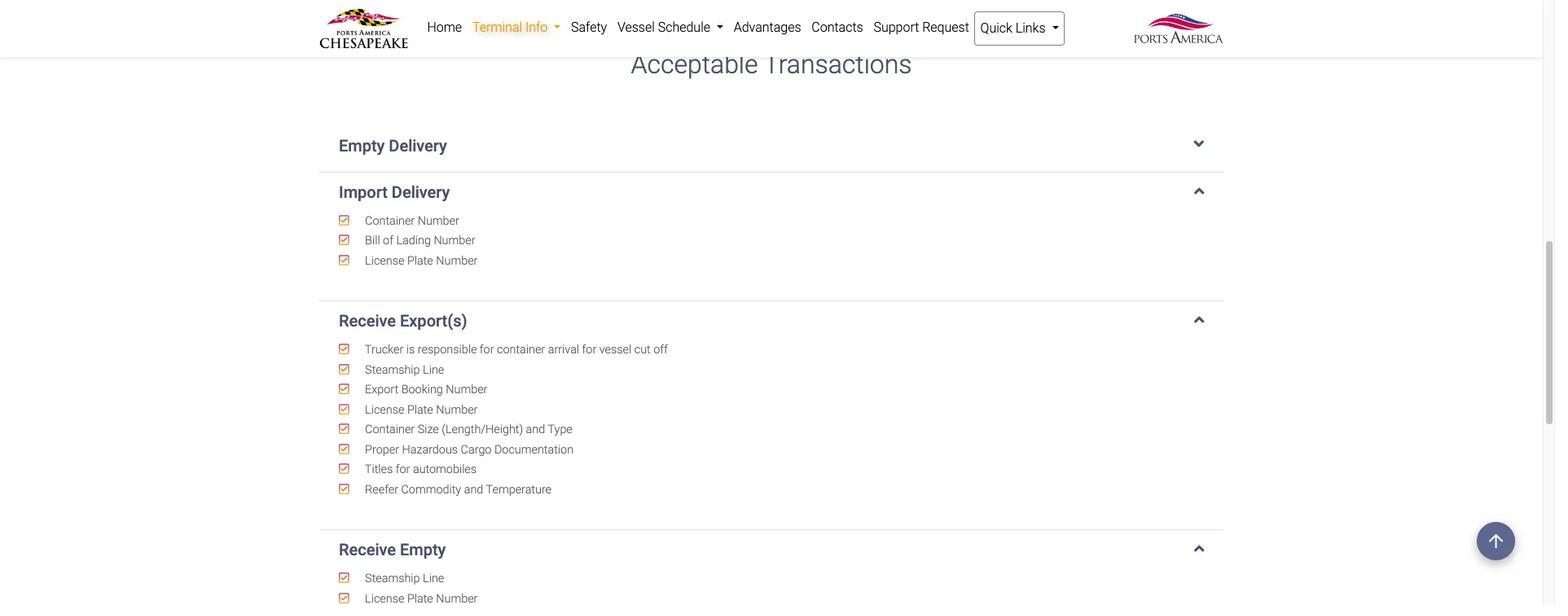 Task type: vqa. For each thing, say whether or not it's contained in the screenshot.
EMPTY DELIVERY link
yes



Task type: describe. For each thing, give the bounding box(es) containing it.
1 vertical spatial empty
[[400, 540, 446, 560]]

schedule
[[658, 20, 710, 35]]

advantages
[[734, 20, 801, 35]]

quick links
[[981, 20, 1049, 36]]

import
[[339, 182, 388, 202]]

export(s)
[[400, 311, 467, 331]]

1 line from the top
[[423, 363, 444, 377]]

1 steamship line from the top
[[362, 363, 444, 377]]

titles for automobiles
[[362, 463, 477, 477]]

1 license plate number from the top
[[362, 254, 478, 268]]

receive for receive export(s)
[[339, 311, 396, 331]]

2 license from the top
[[365, 403, 404, 417]]

quick
[[981, 20, 1013, 36]]

container for size
[[365, 423, 415, 437]]

arrival
[[548, 343, 579, 357]]

safety
[[571, 20, 607, 35]]

receive empty
[[339, 540, 446, 560]]

type
[[548, 423, 573, 437]]

lading
[[396, 234, 431, 248]]

safety link
[[566, 11, 612, 44]]

contacts
[[812, 20, 863, 35]]

hazardous
[[402, 443, 458, 457]]

advantages link
[[729, 11, 806, 44]]

booking
[[401, 383, 443, 397]]

request
[[922, 20, 969, 35]]

reefer
[[365, 483, 398, 497]]

container number
[[362, 214, 459, 228]]

export booking number
[[362, 383, 488, 397]]

angle down image for empty delivery
[[1194, 136, 1204, 152]]

links
[[1016, 20, 1046, 36]]

empty delivery
[[339, 136, 447, 155]]

2 plate from the top
[[407, 403, 433, 417]]

acceptable transactions
[[631, 49, 912, 80]]

angle down image for import delivery
[[1194, 182, 1204, 199]]

support
[[874, 20, 919, 35]]

reefer commodity and temperature
[[362, 483, 552, 497]]

trucker
[[365, 343, 404, 357]]

of
[[383, 234, 393, 248]]

proper hazardous cargo documentation
[[362, 443, 574, 457]]

cargo
[[461, 443, 492, 457]]

1 horizontal spatial and
[[526, 423, 545, 437]]

temperature
[[486, 483, 552, 497]]

2 horizontal spatial for
[[582, 343, 597, 357]]

2 line from the top
[[423, 572, 444, 586]]

off
[[654, 343, 668, 357]]

bill
[[365, 234, 380, 248]]

1 horizontal spatial for
[[480, 343, 494, 357]]



Task type: locate. For each thing, give the bounding box(es) containing it.
terminal info link
[[467, 11, 566, 44]]

support request link
[[868, 11, 975, 44]]

container up proper
[[365, 423, 415, 437]]

receive down reefer
[[339, 540, 396, 560]]

receive up trucker
[[339, 311, 396, 331]]

home link
[[422, 11, 467, 44]]

container
[[497, 343, 545, 357]]

cut
[[634, 343, 651, 357]]

1 receive from the top
[[339, 311, 396, 331]]

0 vertical spatial license
[[365, 254, 404, 268]]

and down automobiles
[[464, 483, 483, 497]]

size
[[418, 423, 439, 437]]

2 angle down image from the top
[[1194, 182, 1204, 199]]

0 vertical spatial license plate number
[[362, 254, 478, 268]]

info
[[525, 20, 548, 35]]

license down export
[[365, 403, 404, 417]]

angle down image
[[1194, 311, 1204, 328], [1194, 540, 1204, 557]]

delivery for import delivery
[[392, 182, 450, 202]]

angle down image inside empty delivery link
[[1194, 136, 1204, 152]]

0 vertical spatial angle down image
[[1194, 136, 1204, 152]]

export
[[365, 383, 399, 397]]

0 vertical spatial steamship
[[365, 363, 420, 377]]

angle down image inside receive empty link
[[1194, 540, 1204, 557]]

1 vertical spatial line
[[423, 572, 444, 586]]

0 horizontal spatial and
[[464, 483, 483, 497]]

receive for receive empty
[[339, 540, 396, 560]]

0 vertical spatial receive
[[339, 311, 396, 331]]

1 license from the top
[[365, 254, 404, 268]]

steamship line down is
[[362, 363, 444, 377]]

1 vertical spatial steamship
[[365, 572, 420, 586]]

2 angle down image from the top
[[1194, 540, 1204, 557]]

steamship
[[365, 363, 420, 377], [365, 572, 420, 586]]

empty
[[339, 136, 385, 155], [400, 540, 446, 560]]

1 vertical spatial receive
[[339, 540, 396, 560]]

vessel
[[599, 343, 632, 357]]

0 vertical spatial plate
[[407, 254, 433, 268]]

titles
[[365, 463, 393, 477]]

(length/height)
[[442, 423, 523, 437]]

1 plate from the top
[[407, 254, 433, 268]]

2 receive from the top
[[339, 540, 396, 560]]

delivery up container number
[[392, 182, 450, 202]]

and
[[526, 423, 545, 437], [464, 483, 483, 497]]

0 vertical spatial empty
[[339, 136, 385, 155]]

container
[[365, 214, 415, 228], [365, 423, 415, 437]]

license plate number down bill of lading number
[[362, 254, 478, 268]]

license down the of
[[365, 254, 404, 268]]

1 vertical spatial angle down image
[[1194, 540, 1204, 557]]

1 horizontal spatial empty
[[400, 540, 446, 560]]

vessel
[[618, 20, 655, 35]]

2 steamship line from the top
[[362, 572, 444, 586]]

1 vertical spatial container
[[365, 423, 415, 437]]

for
[[480, 343, 494, 357], [582, 343, 597, 357], [396, 463, 410, 477]]

delivery
[[389, 136, 447, 155], [392, 182, 450, 202]]

trucker is responsible for container arrival for vessel cut off
[[362, 343, 668, 357]]

1 container from the top
[[365, 214, 415, 228]]

0 vertical spatial steamship line
[[362, 363, 444, 377]]

1 steamship from the top
[[365, 363, 420, 377]]

2 container from the top
[[365, 423, 415, 437]]

vessel schedule link
[[612, 11, 729, 44]]

receive empty link
[[339, 540, 1204, 560]]

terminal info
[[472, 20, 551, 35]]

for left container
[[480, 343, 494, 357]]

steamship line
[[362, 363, 444, 377], [362, 572, 444, 586]]

license plate number down booking
[[362, 403, 478, 417]]

2 license plate number from the top
[[362, 403, 478, 417]]

quick links link
[[975, 11, 1065, 46]]

empty up the import
[[339, 136, 385, 155]]

0 vertical spatial line
[[423, 363, 444, 377]]

container for number
[[365, 214, 415, 228]]

go to top image
[[1477, 522, 1515, 561]]

1 angle down image from the top
[[1194, 311, 1204, 328]]

automobiles
[[413, 463, 477, 477]]

tab list
[[319, 120, 1224, 605]]

delivery up import delivery
[[389, 136, 447, 155]]

tab list containing empty delivery
[[319, 120, 1224, 605]]

steamship line down receive empty on the bottom left of the page
[[362, 572, 444, 586]]

receive export(s)
[[339, 311, 467, 331]]

support request
[[874, 20, 969, 35]]

line up export booking number
[[423, 363, 444, 377]]

empty delivery link
[[339, 136, 1204, 155]]

2 steamship from the top
[[365, 572, 420, 586]]

receive export(s) link
[[339, 311, 1204, 331]]

contacts link
[[806, 11, 868, 44]]

1 vertical spatial and
[[464, 483, 483, 497]]

vessel schedule
[[618, 20, 714, 35]]

responsible
[[418, 343, 477, 357]]

0 horizontal spatial empty
[[339, 136, 385, 155]]

terminal
[[472, 20, 522, 35]]

angle down image
[[1194, 136, 1204, 152], [1194, 182, 1204, 199]]

1 angle down image from the top
[[1194, 136, 1204, 152]]

home
[[427, 20, 462, 35]]

steamship down receive empty on the bottom left of the page
[[365, 572, 420, 586]]

container up the of
[[365, 214, 415, 228]]

1 vertical spatial steamship line
[[362, 572, 444, 586]]

import delivery
[[339, 182, 450, 202]]

license plate number
[[362, 254, 478, 268], [362, 403, 478, 417]]

1 vertical spatial plate
[[407, 403, 433, 417]]

number
[[418, 214, 459, 228], [434, 234, 475, 248], [436, 254, 478, 268], [446, 383, 488, 397], [436, 403, 478, 417]]

line
[[423, 363, 444, 377], [423, 572, 444, 586]]

empty down commodity
[[400, 540, 446, 560]]

bill of lading number
[[362, 234, 475, 248]]

steamship down trucker
[[365, 363, 420, 377]]

angle down image inside the "import delivery" link
[[1194, 182, 1204, 199]]

angle down image for empty
[[1194, 540, 1204, 557]]

is
[[406, 343, 415, 357]]

transactions
[[764, 49, 912, 80]]

0 horizontal spatial for
[[396, 463, 410, 477]]

receive
[[339, 311, 396, 331], [339, 540, 396, 560]]

proper
[[365, 443, 399, 457]]

container size (length/height) and type
[[362, 423, 573, 437]]

angle down image for export(s)
[[1194, 311, 1204, 328]]

angle down image inside receive export(s) link
[[1194, 311, 1204, 328]]

1 vertical spatial delivery
[[392, 182, 450, 202]]

for right the "titles"
[[396, 463, 410, 477]]

0 vertical spatial container
[[365, 214, 415, 228]]

delivery for empty delivery
[[389, 136, 447, 155]]

commodity
[[401, 483, 461, 497]]

import delivery link
[[339, 182, 1204, 202]]

plate down bill of lading number
[[407, 254, 433, 268]]

license
[[365, 254, 404, 268], [365, 403, 404, 417]]

acceptable
[[631, 49, 758, 80]]

1 vertical spatial license plate number
[[362, 403, 478, 417]]

0 vertical spatial and
[[526, 423, 545, 437]]

for right arrival
[[582, 343, 597, 357]]

line down receive empty on the bottom left of the page
[[423, 572, 444, 586]]

plate
[[407, 254, 433, 268], [407, 403, 433, 417]]

1 vertical spatial angle down image
[[1194, 182, 1204, 199]]

and up documentation
[[526, 423, 545, 437]]

0 vertical spatial angle down image
[[1194, 311, 1204, 328]]

plate down booking
[[407, 403, 433, 417]]

0 vertical spatial delivery
[[389, 136, 447, 155]]

1 vertical spatial license
[[365, 403, 404, 417]]

documentation
[[494, 443, 574, 457]]



